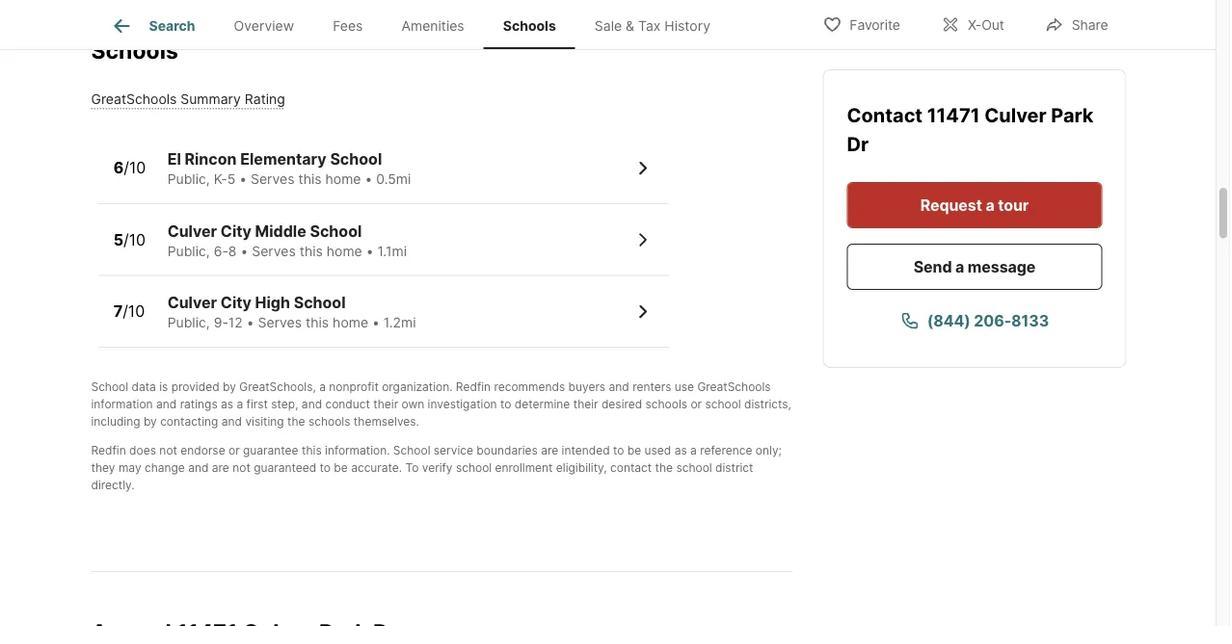 Task type: describe. For each thing, give the bounding box(es) containing it.
request a tour
[[921, 196, 1029, 215]]

tab list containing search
[[91, 0, 745, 49]]

school for culver city middle school
[[310, 222, 362, 241]]

serves for high
[[258, 315, 302, 332]]

home for el rincon elementary school
[[325, 172, 361, 188]]

contact
[[847, 104, 927, 127]]

verify
[[422, 462, 453, 476]]

8133
[[1012, 311, 1049, 330]]

• right 8
[[241, 243, 248, 260]]

as inside the , a nonprofit organization. redfin recommends buyers and renters use greatschools information and ratings as a
[[221, 398, 233, 412]]

by inside the first step, and conduct their own investigation to determine their desired schools or school districts, including by contacting and visiting the schools themselves.
[[144, 416, 157, 430]]

visiting
[[245, 416, 284, 430]]

7
[[113, 303, 123, 321]]

home for culver city middle school
[[327, 243, 362, 260]]

districts,
[[745, 398, 792, 412]]

a for ,
[[319, 381, 326, 395]]

this for middle
[[300, 243, 323, 260]]

, a nonprofit organization. redfin recommends buyers and renters use greatschools information and ratings as a
[[91, 381, 771, 412]]

organization.
[[382, 381, 453, 395]]

(844) 206-8133 link
[[847, 298, 1103, 344]]

ratings
[[180, 398, 218, 412]]

service
[[434, 445, 473, 459]]

favorite
[[850, 17, 901, 33]]

school inside the first step, and conduct their own investigation to determine their desired schools or school districts, including by contacting and visiting the schools themselves.
[[705, 398, 741, 412]]

endorse
[[181, 445, 225, 459]]

1 horizontal spatial are
[[541, 445, 559, 459]]

el
[[167, 150, 181, 169]]

send a message button
[[847, 244, 1103, 290]]

desired
[[602, 398, 642, 412]]

to inside the school service boundaries are intended to be used as a reference only; they may change and are not
[[613, 445, 624, 459]]

eligibility,
[[556, 462, 607, 476]]

/10 for 6
[[124, 159, 146, 178]]

serves for middle
[[252, 243, 296, 260]]

culver for culver city middle school
[[167, 222, 217, 241]]

renters
[[633, 381, 672, 395]]

history
[[665, 18, 711, 34]]

message
[[968, 257, 1036, 276]]

0 horizontal spatial not
[[159, 445, 177, 459]]

1.2mi
[[384, 315, 416, 332]]

search
[[149, 18, 195, 34]]

or inside the first step, and conduct their own investigation to determine their desired schools or school districts, including by contacting and visiting the schools themselves.
[[691, 398, 702, 412]]

buyers
[[569, 381, 606, 395]]

data
[[132, 381, 156, 395]]

information.
[[325, 445, 390, 459]]

and down ,
[[302, 398, 322, 412]]

5 inside el rincon elementary school public, k-5 • serves this home • 0.5mi
[[227, 172, 236, 188]]

fees tab
[[314, 3, 382, 49]]

culver city high school public, 9-12 • serves this home • 1.2mi
[[167, 294, 416, 332]]

rincon
[[185, 150, 237, 169]]

be inside the school service boundaries are intended to be used as a reference only; they may change and are not
[[628, 445, 642, 459]]

sale & tax history
[[595, 18, 711, 34]]

1 vertical spatial schools
[[91, 37, 178, 64]]

8
[[228, 243, 237, 260]]

greatschools summary rating
[[91, 92, 285, 108]]

schools inside tab
[[503, 18, 556, 34]]

enrollment
[[495, 462, 553, 476]]

1 vertical spatial are
[[212, 462, 229, 476]]

11471 culver park dr
[[847, 104, 1094, 156]]

summary
[[181, 92, 241, 108]]

the inside the first step, and conduct their own investigation to determine their desired schools or school districts, including by contacting and visiting the schools themselves.
[[287, 416, 305, 430]]

may
[[119, 462, 141, 476]]

information
[[91, 398, 153, 412]]

rating
[[245, 92, 285, 108]]

9-
[[214, 315, 228, 332]]

overview
[[234, 18, 294, 34]]

favorite button
[[807, 4, 917, 44]]

12
[[228, 315, 243, 332]]

culver for culver city high school
[[167, 294, 217, 313]]

a for send
[[956, 257, 965, 276]]

provided
[[171, 381, 219, 395]]

this for high
[[306, 315, 329, 332]]

not inside the school service boundaries are intended to be used as a reference only; they may change and are not
[[233, 462, 250, 476]]

0 horizontal spatial greatschools
[[91, 92, 177, 108]]

(844) 206-8133 button
[[847, 298, 1103, 344]]

directly.
[[91, 479, 135, 493]]

1 vertical spatial schools
[[309, 416, 350, 430]]

boundaries
[[477, 445, 538, 459]]

guaranteed
[[254, 462, 316, 476]]

they
[[91, 462, 115, 476]]

tax
[[638, 18, 661, 34]]

including
[[91, 416, 140, 430]]

does
[[129, 445, 156, 459]]

6
[[113, 159, 124, 178]]

0 horizontal spatial 5
[[113, 231, 123, 250]]

school up information
[[91, 381, 128, 395]]

themselves.
[[354, 416, 419, 430]]

206-
[[974, 311, 1012, 330]]

x-out
[[968, 17, 1005, 33]]

redfin inside the , a nonprofit organization. redfin recommends buyers and renters use greatschools information and ratings as a
[[456, 381, 491, 395]]

tour
[[998, 196, 1029, 215]]

recommends
[[494, 381, 565, 395]]

sale
[[595, 18, 622, 34]]

a for request
[[986, 196, 995, 215]]

amenities
[[402, 18, 465, 34]]

school for el rincon elementary school
[[330, 150, 382, 169]]

to inside guaranteed to be accurate. to verify school enrollment eligibility, contact the school district directly.
[[320, 462, 331, 476]]

first
[[247, 398, 268, 412]]

a inside the school service boundaries are intended to be used as a reference only; they may change and are not
[[691, 445, 697, 459]]

share button
[[1029, 4, 1125, 44]]

nonprofit
[[329, 381, 379, 395]]

request a tour button
[[847, 182, 1103, 229]]

high
[[255, 294, 290, 313]]

7 /10
[[113, 303, 145, 321]]

as inside the school service boundaries are intended to be used as a reference only; they may change and are not
[[675, 445, 687, 459]]



Task type: vqa. For each thing, say whether or not it's contained in the screenshot.
600
no



Task type: locate. For each thing, give the bounding box(es) containing it.
2 city from the top
[[221, 294, 252, 313]]

1 vertical spatial /10
[[123, 231, 146, 250]]

/10 down 5 /10
[[123, 303, 145, 321]]

1 horizontal spatial be
[[628, 445, 642, 459]]

1 vertical spatial public,
[[167, 243, 210, 260]]

guaranteed to be accurate. to verify school enrollment eligibility, contact the school district directly.
[[91, 462, 753, 493]]

and down endorse
[[188, 462, 209, 476]]

request
[[921, 196, 982, 215]]

0 horizontal spatial the
[[287, 416, 305, 430]]

conduct
[[325, 398, 370, 412]]

0 horizontal spatial schools
[[309, 416, 350, 430]]

to up contact
[[613, 445, 624, 459]]

public, inside el rincon elementary school public, k-5 • serves this home • 0.5mi
[[167, 172, 210, 188]]

to inside the first step, and conduct their own investigation to determine their desired schools or school districts, including by contacting and visiting the schools themselves.
[[500, 398, 512, 412]]

• left 1.1mi
[[366, 243, 374, 260]]

0 vertical spatial be
[[628, 445, 642, 459]]

home left 1.2mi
[[333, 315, 368, 332]]

2 their from the left
[[573, 398, 598, 412]]

not
[[159, 445, 177, 459], [233, 462, 250, 476]]

tab list
[[91, 0, 745, 49]]

their up themselves.
[[373, 398, 398, 412]]

not down redfin does not endorse or guarantee this information.
[[233, 462, 250, 476]]

greatschools
[[91, 92, 177, 108], [239, 381, 313, 395], [698, 381, 771, 395]]

send a message
[[914, 257, 1036, 276]]

0 vertical spatial to
[[500, 398, 512, 412]]

overview tab
[[215, 3, 314, 49]]

0 horizontal spatial or
[[229, 445, 240, 459]]

1 vertical spatial the
[[655, 462, 673, 476]]

city inside culver city high school public, 9-12 • serves this home • 1.2mi
[[221, 294, 252, 313]]

0 vertical spatial are
[[541, 445, 559, 459]]

redfin up investigation
[[456, 381, 491, 395]]

0 vertical spatial 5
[[227, 172, 236, 188]]

city inside culver city middle school public, 6-8 • serves this home • 1.1mi
[[221, 222, 252, 241]]

schools down renters
[[646, 398, 688, 412]]

2 public, from the top
[[167, 243, 210, 260]]

&
[[626, 18, 635, 34]]

city for high
[[221, 294, 252, 313]]

accurate.
[[351, 462, 402, 476]]

public, inside culver city high school public, 9-12 • serves this home • 1.2mi
[[167, 315, 210, 332]]

2 vertical spatial home
[[333, 315, 368, 332]]

0 vertical spatial serves
[[251, 172, 295, 188]]

2 vertical spatial to
[[320, 462, 331, 476]]

are up enrollment
[[541, 445, 559, 459]]

be up contact
[[628, 445, 642, 459]]

x-out button
[[925, 4, 1021, 44]]

greatschools up 6 /10
[[91, 92, 177, 108]]

1 public, from the top
[[167, 172, 210, 188]]

public,
[[167, 172, 210, 188], [167, 243, 210, 260], [167, 315, 210, 332]]

city up 8
[[221, 222, 252, 241]]

0 vertical spatial or
[[691, 398, 702, 412]]

this down "elementary"
[[298, 172, 322, 188]]

• left 1.2mi
[[372, 315, 380, 332]]

5 down rincon
[[227, 172, 236, 188]]

0 horizontal spatial as
[[221, 398, 233, 412]]

school right middle
[[310, 222, 362, 241]]

this up ,
[[306, 315, 329, 332]]

serves down high
[[258, 315, 302, 332]]

serves for elementary
[[251, 172, 295, 188]]

search link
[[110, 14, 195, 38]]

0 vertical spatial redfin
[[456, 381, 491, 395]]

0 vertical spatial by
[[223, 381, 236, 395]]

• left 0.5mi on the top of page
[[365, 172, 373, 188]]

a inside button
[[986, 196, 995, 215]]

school inside culver city middle school public, 6-8 • serves this home • 1.1mi
[[310, 222, 362, 241]]

a inside button
[[956, 257, 965, 276]]

schools down search
[[91, 37, 178, 64]]

1 vertical spatial city
[[221, 294, 252, 313]]

serves down middle
[[252, 243, 296, 260]]

investigation
[[428, 398, 497, 412]]

school inside el rincon elementary school public, k-5 • serves this home • 0.5mi
[[330, 150, 382, 169]]

use
[[675, 381, 694, 395]]

step,
[[271, 398, 298, 412]]

are down endorse
[[212, 462, 229, 476]]

serves down "elementary"
[[251, 172, 295, 188]]

k-
[[214, 172, 227, 188]]

2 horizontal spatial greatschools
[[698, 381, 771, 395]]

a right "send"
[[956, 257, 965, 276]]

redfin does not endorse or guarantee this information.
[[91, 445, 390, 459]]

and down is in the bottom of the page
[[156, 398, 177, 412]]

culver inside culver city high school public, 9-12 • serves this home • 1.2mi
[[167, 294, 217, 313]]

1 horizontal spatial to
[[500, 398, 512, 412]]

1 city from the top
[[221, 222, 252, 241]]

5
[[227, 172, 236, 188], [113, 231, 123, 250]]

public, for culver city middle school
[[167, 243, 210, 260]]

contacting
[[160, 416, 218, 430]]

11471
[[927, 104, 980, 127]]

share
[[1072, 17, 1109, 33]]

determine
[[515, 398, 570, 412]]

0 horizontal spatial schools
[[91, 37, 178, 64]]

serves inside culver city middle school public, 6-8 • serves this home • 1.1mi
[[252, 243, 296, 260]]

home inside culver city middle school public, 6-8 • serves this home • 1.1mi
[[327, 243, 362, 260]]

park
[[1051, 104, 1094, 127]]

0 horizontal spatial to
[[320, 462, 331, 476]]

serves inside culver city high school public, 9-12 • serves this home • 1.2mi
[[258, 315, 302, 332]]

2 vertical spatial public,
[[167, 315, 210, 332]]

redfin
[[456, 381, 491, 395], [91, 445, 126, 459]]

0 vertical spatial as
[[221, 398, 233, 412]]

sale & tax history tab
[[576, 3, 730, 49]]

be inside guaranteed to be accurate. to verify school enrollment eligibility, contact the school district directly.
[[334, 462, 348, 476]]

• right 12
[[247, 315, 254, 332]]

district
[[716, 462, 753, 476]]

their down buyers
[[573, 398, 598, 412]]

as right ratings
[[221, 398, 233, 412]]

school for culver city high school
[[294, 294, 346, 313]]

6-
[[214, 243, 228, 260]]

greatschools up step,
[[239, 381, 313, 395]]

home left 0.5mi on the top of page
[[325, 172, 361, 188]]

0 vertical spatial public,
[[167, 172, 210, 188]]

city up 12
[[221, 294, 252, 313]]

culver up 6-
[[167, 222, 217, 241]]

2 vertical spatial /10
[[123, 303, 145, 321]]

6 /10
[[113, 159, 146, 178]]

1 their from the left
[[373, 398, 398, 412]]

2 vertical spatial serves
[[258, 315, 302, 332]]

be down information.
[[334, 462, 348, 476]]

1 horizontal spatial the
[[655, 462, 673, 476]]

1 vertical spatial culver
[[167, 222, 217, 241]]

this inside culver city middle school public, 6-8 • serves this home • 1.1mi
[[300, 243, 323, 260]]

school up 0.5mi on the top of page
[[330, 150, 382, 169]]

and up desired
[[609, 381, 629, 395]]

this inside el rincon elementary school public, k-5 • serves this home • 0.5mi
[[298, 172, 322, 188]]

school right high
[[294, 294, 346, 313]]

(844) 206-8133
[[928, 311, 1049, 330]]

the down used
[[655, 462, 673, 476]]

or
[[691, 398, 702, 412], [229, 445, 240, 459]]

1 vertical spatial to
[[613, 445, 624, 459]]

1.1mi
[[378, 243, 407, 260]]

3 public, from the top
[[167, 315, 210, 332]]

and
[[609, 381, 629, 395], [156, 398, 177, 412], [302, 398, 322, 412], [222, 416, 242, 430], [188, 462, 209, 476]]

the
[[287, 416, 305, 430], [655, 462, 673, 476]]

1 vertical spatial or
[[229, 445, 240, 459]]

home inside culver city high school public, 9-12 • serves this home • 1.2mi
[[333, 315, 368, 332]]

middle
[[255, 222, 306, 241]]

school down service
[[456, 462, 492, 476]]

/10 for 5
[[123, 231, 146, 250]]

1 horizontal spatial their
[[573, 398, 598, 412]]

change
[[145, 462, 185, 476]]

as
[[221, 398, 233, 412], [675, 445, 687, 459]]

a left first
[[237, 398, 243, 412]]

school up to
[[393, 445, 431, 459]]

2 vertical spatial culver
[[167, 294, 217, 313]]

0 vertical spatial city
[[221, 222, 252, 241]]

1 vertical spatial 5
[[113, 231, 123, 250]]

1 vertical spatial as
[[675, 445, 687, 459]]

1 vertical spatial home
[[327, 243, 362, 260]]

this inside culver city high school public, 9-12 • serves this home • 1.2mi
[[306, 315, 329, 332]]

own
[[402, 398, 425, 412]]

1 horizontal spatial as
[[675, 445, 687, 459]]

out
[[982, 17, 1005, 33]]

home for culver city high school
[[333, 315, 368, 332]]

school inside the school service boundaries are intended to be used as a reference only; they may change and are not
[[393, 445, 431, 459]]

culver left park
[[985, 104, 1047, 127]]

0 vertical spatial the
[[287, 416, 305, 430]]

0 horizontal spatial by
[[144, 416, 157, 430]]

not up change
[[159, 445, 177, 459]]

to down recommends
[[500, 398, 512, 412]]

1 vertical spatial redfin
[[91, 445, 126, 459]]

amenities tab
[[382, 3, 484, 49]]

this up guaranteed
[[302, 445, 322, 459]]

1 vertical spatial be
[[334, 462, 348, 476]]

to
[[500, 398, 512, 412], [613, 445, 624, 459], [320, 462, 331, 476]]

this down middle
[[300, 243, 323, 260]]

school left districts,
[[705, 398, 741, 412]]

/10 down 6 /10
[[123, 231, 146, 250]]

or down use
[[691, 398, 702, 412]]

by right provided
[[223, 381, 236, 395]]

2 horizontal spatial to
[[613, 445, 624, 459]]

/10 left 'el'
[[124, 159, 146, 178]]

home inside el rincon elementary school public, k-5 • serves this home • 0.5mi
[[325, 172, 361, 188]]

,
[[313, 381, 316, 395]]

5 /10
[[113, 231, 146, 250]]

schools down conduct
[[309, 416, 350, 430]]

by
[[223, 381, 236, 395], [144, 416, 157, 430]]

0 vertical spatial schools
[[503, 18, 556, 34]]

redfin up they
[[91, 445, 126, 459]]

0 vertical spatial culver
[[985, 104, 1047, 127]]

city for middle
[[221, 222, 252, 241]]

a right ,
[[319, 381, 326, 395]]

• right k-
[[239, 172, 247, 188]]

0 horizontal spatial redfin
[[91, 445, 126, 459]]

1 horizontal spatial greatschools
[[239, 381, 313, 395]]

contact
[[610, 462, 652, 476]]

culver up 9-
[[167, 294, 217, 313]]

public, down 'el'
[[167, 172, 210, 188]]

1 horizontal spatial schools
[[503, 18, 556, 34]]

to down information.
[[320, 462, 331, 476]]

culver
[[985, 104, 1047, 127], [167, 222, 217, 241], [167, 294, 217, 313]]

culver inside culver city middle school public, 6-8 • serves this home • 1.1mi
[[167, 222, 217, 241]]

this for elementary
[[298, 172, 322, 188]]

public, for el rincon elementary school
[[167, 172, 210, 188]]

serves inside el rincon elementary school public, k-5 • serves this home • 0.5mi
[[251, 172, 295, 188]]

0 vertical spatial /10
[[124, 159, 146, 178]]

and inside the school service boundaries are intended to be used as a reference only; they may change and are not
[[188, 462, 209, 476]]

school down reference at the right bottom
[[676, 462, 712, 476]]

fees
[[333, 18, 363, 34]]

school data is provided by greatschools
[[91, 381, 313, 395]]

0 vertical spatial home
[[325, 172, 361, 188]]

and up redfin does not endorse or guarantee this information.
[[222, 416, 242, 430]]

public, left 6-
[[167, 243, 210, 260]]

(844)
[[928, 311, 971, 330]]

culver inside 11471 culver park dr
[[985, 104, 1047, 127]]

a
[[986, 196, 995, 215], [956, 257, 965, 276], [319, 381, 326, 395], [237, 398, 243, 412], [691, 445, 697, 459]]

the down step,
[[287, 416, 305, 430]]

schools left sale
[[503, 18, 556, 34]]

used
[[645, 445, 671, 459]]

0 horizontal spatial be
[[334, 462, 348, 476]]

culver city middle school public, 6-8 • serves this home • 1.1mi
[[167, 222, 407, 260]]

is
[[159, 381, 168, 395]]

0 vertical spatial schools
[[646, 398, 688, 412]]

schools tab
[[484, 3, 576, 49]]

1 vertical spatial not
[[233, 462, 250, 476]]

the inside guaranteed to be accurate. to verify school enrollment eligibility, contact the school district directly.
[[655, 462, 673, 476]]

5 down 6
[[113, 231, 123, 250]]

a left tour
[[986, 196, 995, 215]]

as right used
[[675, 445, 687, 459]]

reference
[[700, 445, 753, 459]]

public, for culver city high school
[[167, 315, 210, 332]]

first step, and conduct their own investigation to determine their desired schools or school districts, including by contacting and visiting the schools themselves.
[[91, 398, 792, 430]]

1 vertical spatial serves
[[252, 243, 296, 260]]

/10 for 7
[[123, 303, 145, 321]]

or right endorse
[[229, 445, 240, 459]]

0 vertical spatial not
[[159, 445, 177, 459]]

x-
[[968, 17, 982, 33]]

1 vertical spatial by
[[144, 416, 157, 430]]

el rincon elementary school public, k-5 • serves this home • 0.5mi
[[167, 150, 411, 188]]

1 horizontal spatial redfin
[[456, 381, 491, 395]]

intended
[[562, 445, 610, 459]]

to
[[406, 462, 419, 476]]

1 horizontal spatial by
[[223, 381, 236, 395]]

school
[[705, 398, 741, 412], [456, 462, 492, 476], [676, 462, 712, 476]]

0 horizontal spatial are
[[212, 462, 229, 476]]

1 horizontal spatial not
[[233, 462, 250, 476]]

home left 1.1mi
[[327, 243, 362, 260]]

0.5mi
[[376, 172, 411, 188]]

public, left 9-
[[167, 315, 210, 332]]

1 horizontal spatial or
[[691, 398, 702, 412]]

1 horizontal spatial schools
[[646, 398, 688, 412]]

guarantee
[[243, 445, 299, 459]]

greatschools summary rating link
[[91, 92, 285, 108]]

a left reference at the right bottom
[[691, 445, 697, 459]]

by up does
[[144, 416, 157, 430]]

0 horizontal spatial their
[[373, 398, 398, 412]]

dr
[[847, 133, 869, 156]]

school inside culver city high school public, 9-12 • serves this home • 1.2mi
[[294, 294, 346, 313]]

greatschools up districts,
[[698, 381, 771, 395]]

only;
[[756, 445, 782, 459]]

school service boundaries are intended to be used as a reference only; they may change and are not
[[91, 445, 782, 476]]

public, inside culver city middle school public, 6-8 • serves this home • 1.1mi
[[167, 243, 210, 260]]

home
[[325, 172, 361, 188], [327, 243, 362, 260], [333, 315, 368, 332]]

greatschools inside the , a nonprofit organization. redfin recommends buyers and renters use greatschools information and ratings as a
[[698, 381, 771, 395]]

1 horizontal spatial 5
[[227, 172, 236, 188]]



